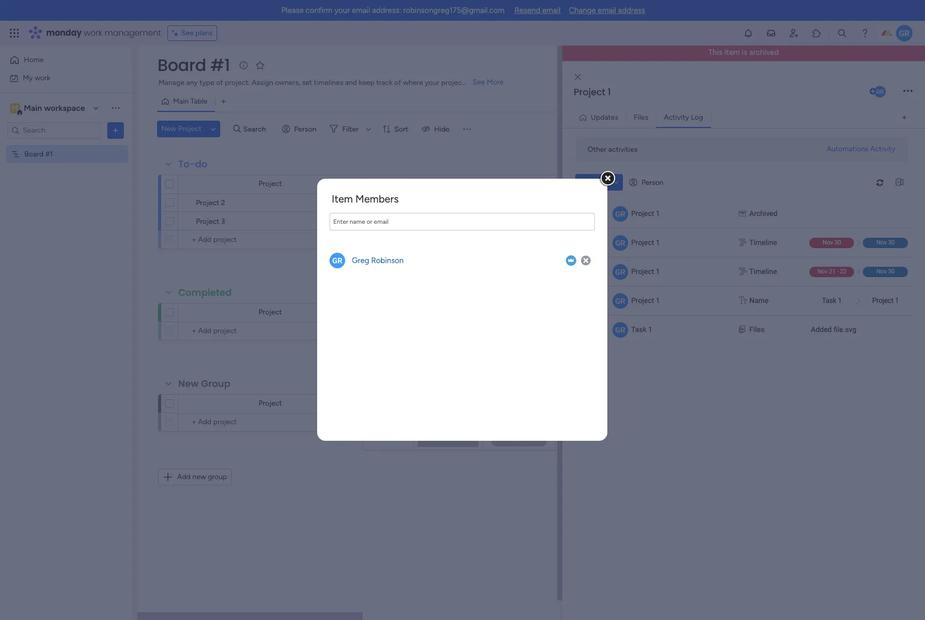 Task type: locate. For each thing, give the bounding box(es) containing it.
1 horizontal spatial column information image
[[541, 180, 550, 188]]

1 vertical spatial person
[[642, 178, 664, 187]]

0 horizontal spatial main
[[24, 103, 42, 113]]

resend email
[[515, 6, 561, 15]]

person
[[294, 125, 317, 134], [642, 178, 664, 187]]

0 vertical spatial new
[[161, 124, 176, 133]]

0 horizontal spatial work
[[35, 73, 50, 82]]

0 horizontal spatial person
[[294, 125, 317, 134]]

resend email link
[[515, 6, 561, 15]]

timeline up name
[[750, 268, 778, 276]]

see
[[181, 29, 194, 37], [473, 78, 485, 87]]

see left the plans
[[181, 29, 194, 37]]

workspace
[[44, 103, 85, 113]]

nov
[[823, 239, 834, 246], [877, 239, 887, 246], [818, 268, 828, 275], [877, 268, 887, 275]]

0 vertical spatial board #1
[[158, 53, 230, 77]]

0 horizontal spatial new
[[161, 124, 176, 133]]

nov 21 - 22
[[818, 268, 847, 275]]

1 horizontal spatial main
[[173, 97, 189, 106]]

#1 inside list box
[[45, 150, 53, 158]]

0 horizontal spatial your
[[335, 6, 350, 15]]

1 vertical spatial work
[[35, 73, 50, 82]]

email
[[352, 6, 370, 15], [543, 6, 561, 15], [598, 6, 617, 15]]

0 vertical spatial #1
[[210, 53, 230, 77]]

0 vertical spatial your
[[335, 6, 350, 15]]

dapulse timeline column image
[[739, 237, 747, 248], [739, 267, 747, 277]]

apps image
[[812, 28, 822, 38]]

1 vertical spatial task
[[632, 326, 647, 334]]

of right track
[[395, 78, 401, 87]]

project
[[441, 78, 465, 87]]

filter left angle down icon
[[580, 178, 596, 187]]

monday
[[46, 27, 82, 39]]

added file.svg
[[811, 326, 857, 334]]

main right workspace image on the top left
[[24, 103, 42, 113]]

of right the type
[[216, 78, 223, 87]]

other activities
[[588, 145, 638, 154]]

my work button
[[6, 70, 111, 86]]

0 horizontal spatial task 1
[[632, 326, 653, 334]]

1 vertical spatial timeline
[[750, 268, 778, 276]]

person button right the search field
[[278, 121, 323, 137]]

column information image right date
[[541, 180, 550, 188]]

1 horizontal spatial task
[[822, 297, 837, 305]]

dapulse archive o image
[[739, 209, 746, 218]]

1 vertical spatial new
[[178, 378, 199, 390]]

1 vertical spatial log
[[598, 178, 610, 187]]

main inside workspace selection element
[[24, 103, 42, 113]]

0 horizontal spatial email
[[352, 6, 370, 15]]

export to excel image
[[892, 179, 909, 186]]

1 dapulse timeline column image from the top
[[739, 237, 747, 248]]

your right where
[[425, 78, 440, 87]]

stands.
[[467, 78, 490, 87]]

activity right files button
[[664, 113, 690, 122]]

item
[[332, 193, 353, 205]]

work inside button
[[35, 73, 50, 82]]

activity up refresh icon
[[871, 145, 896, 153]]

1 horizontal spatial see
[[473, 78, 485, 87]]

1
[[608, 85, 611, 98], [656, 209, 660, 218], [656, 239, 660, 247], [656, 268, 660, 276], [656, 297, 660, 305], [838, 297, 842, 305], [896, 297, 899, 305], [649, 326, 653, 334]]

#1 down search in workspace field
[[45, 150, 53, 158]]

2 horizontal spatial email
[[598, 6, 617, 15]]

2 timeline from the top
[[750, 268, 778, 276]]

your
[[335, 6, 350, 15], [425, 78, 440, 87]]

1 vertical spatial activity
[[871, 145, 896, 153]]

change email address
[[569, 6, 646, 15]]

see more link
[[472, 77, 505, 88]]

1 vertical spatial dapulse timeline column image
[[739, 267, 747, 277]]

add view image
[[903, 114, 907, 122]]

monday work management
[[46, 27, 161, 39]]

1 vertical spatial board
[[24, 150, 43, 158]]

list box
[[576, 199, 913, 344]]

manage
[[159, 78, 185, 87]]

added
[[811, 326, 832, 334]]

please
[[282, 6, 304, 15]]

30 for nov 21 - 22
[[889, 268, 895, 275]]

column information image right status field
[[469, 180, 478, 188]]

1 vertical spatial files
[[750, 326, 765, 334]]

board #1 up any
[[158, 53, 230, 77]]

0 horizontal spatial column information image
[[469, 180, 478, 188]]

email right change
[[598, 6, 617, 15]]

greg robinson image
[[897, 25, 913, 41]]

22
[[840, 268, 847, 275]]

my
[[23, 73, 33, 82]]

main left table
[[173, 97, 189, 106]]

#1 up the type
[[210, 53, 230, 77]]

main table button
[[157, 93, 215, 110]]

1 horizontal spatial board #1
[[158, 53, 230, 77]]

filter inside button
[[580, 178, 596, 187]]

new
[[192, 473, 206, 482]]

1 horizontal spatial email
[[543, 6, 561, 15]]

assign
[[252, 78, 273, 87]]

home button
[[6, 52, 111, 68]]

1 horizontal spatial filter
[[580, 178, 596, 187]]

0 vertical spatial work
[[84, 27, 102, 39]]

task 1
[[822, 297, 842, 305], [632, 326, 653, 334]]

project 3
[[196, 217, 225, 226]]

project
[[574, 85, 606, 98], [178, 124, 202, 133], [259, 179, 282, 188], [196, 199, 219, 207], [632, 209, 654, 218], [196, 217, 219, 226], [632, 239, 654, 247], [632, 268, 654, 276], [632, 297, 654, 305], [873, 297, 894, 305], [259, 308, 282, 317], [259, 399, 282, 408]]

0 vertical spatial timeline
[[750, 239, 778, 247]]

new inside field
[[178, 378, 199, 390]]

option
[[0, 145, 132, 147]]

1 horizontal spatial files
[[750, 326, 765, 334]]

filter log
[[580, 178, 610, 187]]

this
[[709, 48, 723, 57]]

1 column information image from the left
[[469, 180, 478, 188]]

workspace image
[[10, 102, 20, 114]]

do
[[195, 158, 208, 171]]

timeline
[[750, 239, 778, 247], [750, 268, 778, 276]]

group
[[201, 378, 231, 390]]

search everything image
[[837, 28, 848, 38]]

help image
[[860, 28, 871, 38]]

filter inside "filter" popup button
[[342, 125, 359, 134]]

1 horizontal spatial work
[[84, 27, 102, 39]]

Due date field
[[502, 179, 537, 190]]

1 vertical spatial see
[[473, 78, 485, 87]]

invite members image
[[789, 28, 800, 38]]

timeline for nov 30
[[750, 239, 778, 247]]

1 horizontal spatial of
[[395, 78, 401, 87]]

0 vertical spatial task 1
[[822, 297, 842, 305]]

0 horizontal spatial activity
[[664, 113, 690, 122]]

board up any
[[158, 53, 206, 77]]

timeline for nov 21 - 22
[[750, 268, 778, 276]]

dapulse timeline column image up dapulse text column icon
[[739, 267, 747, 277]]

None text field
[[330, 213, 595, 231]]

0 vertical spatial board
[[158, 53, 206, 77]]

0 horizontal spatial board #1
[[24, 150, 53, 158]]

0 vertical spatial person
[[294, 125, 317, 134]]

refresh image
[[872, 179, 889, 186]]

add new group button
[[158, 469, 232, 486]]

activity
[[664, 113, 690, 122], [871, 145, 896, 153]]

0 vertical spatial files
[[634, 113, 649, 122]]

work for my
[[35, 73, 50, 82]]

files right v2 file column 'image'
[[750, 326, 765, 334]]

1 vertical spatial #1
[[45, 150, 53, 158]]

project 1 inside project 1 field
[[574, 85, 611, 98]]

more
[[487, 78, 504, 87]]

0 vertical spatial activity
[[664, 113, 690, 122]]

3 email from the left
[[598, 6, 617, 15]]

of
[[216, 78, 223, 87], [395, 78, 401, 87]]

2 email from the left
[[543, 6, 561, 15]]

1 horizontal spatial task 1
[[822, 297, 842, 305]]

automations
[[827, 145, 869, 153]]

filter left arrow down image
[[342, 125, 359, 134]]

log down project 1 field
[[691, 113, 704, 122]]

dapulse timeline column image down dapulse archive o image
[[739, 237, 747, 248]]

change email address link
[[569, 6, 646, 15]]

timelines
[[314, 78, 343, 87]]

work right my
[[35, 73, 50, 82]]

activity log
[[664, 113, 704, 122]]

board #1 down search in workspace field
[[24, 150, 53, 158]]

person left "filter" popup button
[[294, 125, 317, 134]]

board
[[158, 53, 206, 77], [24, 150, 43, 158]]

log
[[691, 113, 704, 122], [598, 178, 610, 187]]

0 horizontal spatial board
[[24, 150, 43, 158]]

status
[[438, 180, 459, 188]]

owners,
[[275, 78, 300, 87]]

files inside list box
[[750, 326, 765, 334]]

new down the main table button
[[161, 124, 176, 133]]

1 timeline from the top
[[750, 239, 778, 247]]

work right monday
[[84, 27, 102, 39]]

0 horizontal spatial of
[[216, 78, 223, 87]]

project inside new project button
[[178, 124, 202, 133]]

timeline down archived
[[750, 239, 778, 247]]

date
[[519, 180, 534, 188]]

person button
[[278, 121, 323, 137], [625, 174, 670, 191]]

dapulse timeline column image for nov 30
[[739, 237, 747, 248]]

1 horizontal spatial activity
[[871, 145, 896, 153]]

1 vertical spatial your
[[425, 78, 440, 87]]

0 horizontal spatial filter
[[342, 125, 359, 134]]

main inside button
[[173, 97, 189, 106]]

0 vertical spatial log
[[691, 113, 704, 122]]

files
[[634, 113, 649, 122], [750, 326, 765, 334]]

0 horizontal spatial task
[[632, 326, 647, 334]]

files right updates
[[634, 113, 649, 122]]

0 vertical spatial dapulse timeline column image
[[739, 237, 747, 248]]

2 dapulse timeline column image from the top
[[739, 267, 747, 277]]

2 column information image from the left
[[541, 180, 550, 188]]

item members
[[332, 193, 399, 205]]

0 horizontal spatial files
[[634, 113, 649, 122]]

0 vertical spatial filter
[[342, 125, 359, 134]]

1 horizontal spatial new
[[178, 378, 199, 390]]

1 vertical spatial person button
[[625, 174, 670, 191]]

main workspace
[[24, 103, 85, 113]]

person button right angle down icon
[[625, 174, 670, 191]]

2 of from the left
[[395, 78, 401, 87]]

board down search in workspace field
[[24, 150, 43, 158]]

email right resend
[[543, 6, 561, 15]]

1 vertical spatial filter
[[580, 178, 596, 187]]

name
[[750, 297, 769, 305]]

0 horizontal spatial see
[[181, 29, 194, 37]]

your right confirm
[[335, 6, 350, 15]]

see inside button
[[181, 29, 194, 37]]

and
[[345, 78, 357, 87]]

0 horizontal spatial person button
[[278, 121, 323, 137]]

new group
[[178, 378, 231, 390]]

v2 search image
[[233, 123, 241, 135]]

1 vertical spatial task 1
[[632, 326, 653, 334]]

0 horizontal spatial #1
[[45, 150, 53, 158]]

keep
[[359, 78, 375, 87]]

0 vertical spatial see
[[181, 29, 194, 37]]

add to favorites image
[[255, 60, 265, 70]]

0 horizontal spatial log
[[598, 178, 610, 187]]

new left group
[[178, 378, 199, 390]]

where
[[403, 78, 423, 87]]

log left angle down icon
[[598, 178, 610, 187]]

column information image
[[469, 180, 478, 188], [541, 180, 550, 188]]

greg robinson image
[[874, 85, 887, 98]]

30
[[835, 239, 842, 246], [889, 239, 895, 246], [889, 268, 895, 275]]

see left the more on the right of page
[[473, 78, 485, 87]]

filter
[[342, 125, 359, 134], [580, 178, 596, 187]]

person right angle down icon
[[642, 178, 664, 187]]

1 vertical spatial board #1
[[24, 150, 53, 158]]

file.svg
[[834, 326, 857, 334]]

greg
[[352, 256, 369, 265]]

address:
[[372, 6, 401, 15]]

1 horizontal spatial log
[[691, 113, 704, 122]]

Enter name or email text field
[[330, 213, 595, 231]]

new inside button
[[161, 124, 176, 133]]

new project
[[161, 124, 202, 133]]

1 horizontal spatial board
[[158, 53, 206, 77]]

email left address:
[[352, 6, 370, 15]]



Task type: describe. For each thing, give the bounding box(es) containing it.
select product image
[[9, 28, 20, 38]]

change
[[569, 6, 596, 15]]

files button
[[626, 109, 657, 126]]

0 vertical spatial task
[[822, 297, 837, 305]]

set
[[302, 78, 312, 87]]

21
[[829, 268, 836, 275]]

dapulse timeline column image for nov 21 - 22
[[739, 267, 747, 277]]

main table
[[173, 97, 208, 106]]

new for new group
[[178, 378, 199, 390]]

is
[[742, 48, 748, 57]]

add new group
[[177, 473, 227, 482]]

1 horizontal spatial your
[[425, 78, 440, 87]]

Status field
[[435, 179, 462, 190]]

inbox image
[[766, 28, 777, 38]]

filter for filter log
[[580, 178, 596, 187]]

Owner field
[[375, 179, 402, 190]]

board #1 list box
[[0, 143, 132, 303]]

this item is archived
[[709, 48, 779, 57]]

due date
[[505, 180, 534, 188]]

0 vertical spatial person button
[[278, 121, 323, 137]]

column information image for status
[[469, 180, 478, 188]]

updates
[[591, 113, 619, 122]]

To-do field
[[176, 158, 210, 171]]

files inside button
[[634, 113, 649, 122]]

robinson
[[371, 256, 404, 265]]

list box containing 2m
[[576, 199, 913, 344]]

address
[[618, 6, 646, 15]]

greg robinson
[[352, 256, 404, 265]]

project.
[[225, 78, 250, 87]]

see plans button
[[167, 25, 217, 41]]

Board #1 field
[[155, 53, 233, 77]]

archived
[[750, 48, 779, 57]]

new for new project
[[161, 124, 176, 133]]

board #1 inside list box
[[24, 150, 53, 158]]

main for main table
[[173, 97, 189, 106]]

email for resend email
[[543, 6, 561, 15]]

to-
[[178, 158, 195, 171]]

add
[[177, 473, 191, 482]]

track
[[376, 78, 393, 87]]

project 2
[[196, 199, 225, 207]]

see more
[[473, 78, 504, 87]]

project inside project 1 field
[[574, 85, 606, 98]]

nov 30 for nov 21 - 22
[[877, 268, 895, 275]]

workspace selection element
[[10, 102, 87, 115]]

-
[[837, 268, 839, 275]]

log for filter log
[[598, 178, 610, 187]]

Search field
[[241, 122, 272, 136]]

see plans
[[181, 29, 213, 37]]

column information image for due date
[[541, 180, 550, 188]]

show board description image
[[237, 60, 250, 71]]

item
[[725, 48, 740, 57]]

30 for nov 30
[[889, 239, 895, 246]]

m
[[12, 103, 18, 112]]

other
[[588, 145, 607, 154]]

1 horizontal spatial person
[[642, 178, 664, 187]]

sort
[[395, 125, 408, 134]]

notifications image
[[744, 28, 754, 38]]

Completed field
[[176, 286, 234, 300]]

hide
[[434, 125, 450, 134]]

board inside list box
[[24, 150, 43, 158]]

Project 1 field
[[571, 85, 868, 99]]

main for main workspace
[[24, 103, 42, 113]]

automations activity
[[827, 145, 896, 153]]

members
[[356, 193, 399, 205]]

type
[[200, 78, 214, 87]]

resend
[[515, 6, 541, 15]]

updates button
[[575, 109, 626, 126]]

1 horizontal spatial person button
[[625, 174, 670, 191]]

greg robinson link
[[352, 256, 404, 265]]

see for see more
[[473, 78, 485, 87]]

close image
[[575, 74, 581, 81]]

dapulse text column image
[[739, 296, 748, 306]]

New Group field
[[176, 378, 233, 391]]

add view image
[[222, 98, 226, 106]]

any
[[186, 78, 198, 87]]

filter button
[[326, 121, 375, 137]]

table
[[191, 97, 208, 106]]

1 inside field
[[608, 85, 611, 98]]

my work
[[23, 73, 50, 82]]

management
[[105, 27, 161, 39]]

sort button
[[378, 121, 415, 137]]

angle down image
[[211, 125, 216, 133]]

1 of from the left
[[216, 78, 223, 87]]

due
[[505, 180, 518, 188]]

work for monday
[[84, 27, 102, 39]]

activities
[[609, 145, 638, 154]]

see for see plans
[[181, 29, 194, 37]]

please confirm your email address: robinsongreg175@gmail.com
[[282, 6, 505, 15]]

home
[[24, 55, 44, 64]]

archived
[[750, 209, 778, 218]]

arrow down image
[[362, 123, 375, 135]]

automations activity button
[[823, 141, 900, 158]]

hide button
[[418, 121, 456, 137]]

plans
[[196, 29, 213, 37]]

filter for filter
[[342, 125, 359, 134]]

nov 30 for nov 30
[[877, 239, 895, 246]]

filter log button
[[576, 174, 623, 191]]

Search in workspace field
[[22, 124, 87, 136]]

angle down image
[[614, 179, 619, 186]]

2m
[[592, 209, 603, 218]]

confirm
[[306, 6, 333, 15]]

robinsongreg175@gmail.com
[[403, 6, 505, 15]]

1 horizontal spatial #1
[[210, 53, 230, 77]]

new project button
[[157, 121, 206, 137]]

v2 file column image
[[739, 325, 746, 336]]

log for activity log
[[691, 113, 704, 122]]

1 email from the left
[[352, 6, 370, 15]]

email for change email address
[[598, 6, 617, 15]]

group
[[208, 473, 227, 482]]

completed
[[178, 286, 232, 299]]

to-do
[[178, 158, 208, 171]]

activity log button
[[657, 109, 711, 126]]

3
[[221, 217, 225, 226]]

2
[[221, 199, 225, 207]]



Task type: vqa. For each thing, say whether or not it's contained in the screenshot.
support at the bottom of page
no



